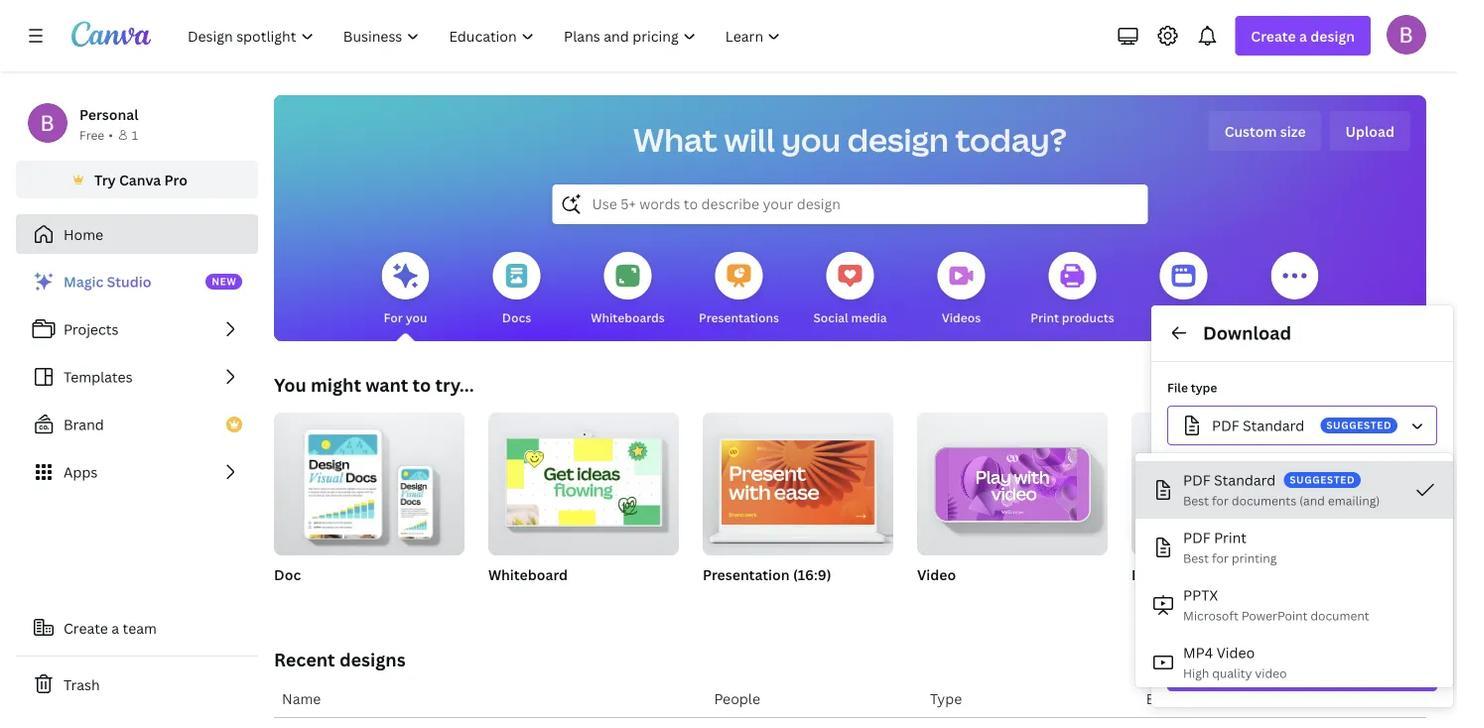Task type: locate. For each thing, give the bounding box(es) containing it.
video inside group
[[917, 565, 956, 584]]

1 horizontal spatial video
[[1292, 614, 1324, 630]]

templates
[[64, 368, 133, 387]]

0 horizontal spatial 1080
[[1132, 591, 1162, 607]]

high
[[1183, 666, 1209, 682]]

more
[[1280, 309, 1310, 326]]

emailing)
[[1328, 493, 1380, 509]]

(square)
[[1236, 565, 1293, 584]]

print
[[1031, 309, 1059, 326], [1214, 529, 1247, 547]]

video inside videos, audio, and animations won't play when exported as this file type. try downloading it as a video (mp4).
[[1292, 614, 1324, 630]]

pdf print option
[[1135, 519, 1453, 577]]

None search field
[[552, 185, 1148, 224]]

1 vertical spatial suggested
[[1290, 473, 1355, 487]]

best up "videos,"
[[1183, 550, 1209, 567]]

a inside "create a team" button
[[111, 619, 119, 638]]

0 vertical spatial you
[[782, 118, 841, 161]]

brand link
[[16, 405, 258, 445]]

1 horizontal spatial try
[[1360, 594, 1378, 610]]

suggested up emailing)
[[1326, 419, 1392, 432]]

(30)
[[1246, 524, 1273, 542]]

0 vertical spatial for
[[1212, 493, 1229, 509]]

2 for from the top
[[1212, 550, 1229, 567]]

play
[[1388, 574, 1412, 591]]

(mp4).
[[1327, 614, 1363, 630]]

pdf standard option
[[1135, 462, 1453, 519]]

suggested up the (and at the bottom right of the page
[[1290, 473, 1355, 487]]

file
[[1167, 380, 1188, 396]]

presentation (16:9)
[[703, 565, 831, 584]]

will
[[724, 118, 775, 161]]

pages inside button
[[1204, 524, 1243, 542]]

1 vertical spatial design
[[847, 118, 949, 161]]

download up type
[[1203, 321, 1291, 345]]

1 vertical spatial print
[[1214, 529, 1247, 547]]

edited
[[1146, 689, 1190, 708]]

you right will
[[782, 118, 841, 161]]

download button
[[1167, 652, 1437, 692]]

create inside dropdown button
[[1251, 26, 1296, 45]]

1 vertical spatial create
[[64, 619, 108, 638]]

pdf
[[1212, 416, 1239, 435], [1246, 452, 1273, 471], [1183, 471, 1211, 490], [1183, 529, 1211, 547]]

pdf print best for printing
[[1183, 529, 1277, 567]]

0 vertical spatial pages
[[1206, 487, 1240, 503]]

group for presentation (16:9)
[[703, 405, 893, 556]]

1 horizontal spatial print
[[1214, 529, 1247, 547]]

as right 'it'
[[1267, 614, 1280, 630]]

a inside videos, audio, and animations won't play when exported as this file type. try downloading it as a video (mp4).
[[1283, 614, 1289, 630]]

create a team button
[[16, 608, 258, 648]]

0 vertical spatial try
[[94, 170, 116, 189]]

list
[[16, 262, 258, 492]]

more button
[[1271, 238, 1319, 341]]

when
[[1179, 594, 1210, 610]]

select pages
[[1167, 487, 1240, 503]]

try inside videos, audio, and animations won't play when exported as this file type. try downloading it as a video (mp4).
[[1360, 594, 1378, 610]]

1 vertical spatial download
[[1268, 663, 1337, 681]]

try...
[[435, 373, 474, 397]]

pdf standard up documents
[[1183, 471, 1276, 490]]

team
[[123, 619, 157, 638]]

a up "size"
[[1299, 26, 1307, 45]]

1080 × 1080 px button
[[1132, 590, 1239, 609]]

magic studio
[[64, 272, 151, 291]]

0 horizontal spatial video
[[1255, 666, 1287, 682]]

1 best from the top
[[1183, 493, 1209, 509]]

1 horizontal spatial design
[[1310, 26, 1355, 45]]

0 vertical spatial design
[[1310, 26, 1355, 45]]

downloading
[[1179, 614, 1253, 630]]

0 vertical spatial best
[[1183, 493, 1209, 509]]

a
[[1299, 26, 1307, 45], [1283, 614, 1289, 630], [111, 619, 119, 638]]

create up custom size
[[1251, 26, 1296, 45]]

0 horizontal spatial you
[[406, 309, 427, 326]]

magic
[[64, 272, 104, 291]]

1 vertical spatial pdf standard
[[1183, 471, 1276, 490]]

0 horizontal spatial create
[[64, 619, 108, 638]]

you
[[274, 373, 306, 397]]

a left team
[[111, 619, 119, 638]]

pages for select
[[1206, 487, 1240, 503]]

home
[[64, 225, 103, 244]]

poster (18 × 24 in portrait) group
[[1346, 413, 1458, 609]]

0 vertical spatial video
[[1292, 614, 1324, 630]]

download
[[1203, 321, 1291, 345], [1268, 663, 1337, 681]]

1 horizontal spatial 1080
[[1173, 591, 1203, 607]]

pptx option
[[1135, 577, 1453, 634]]

for inside pdf standard option
[[1212, 493, 1229, 509]]

video down file
[[1292, 614, 1324, 630]]

0 horizontal spatial print
[[1031, 309, 1059, 326]]

personal
[[79, 105, 138, 124]]

design up search search field
[[847, 118, 949, 161]]

pages
[[1206, 487, 1240, 503], [1204, 524, 1243, 542]]

video right the quality
[[1255, 666, 1287, 682]]

documents
[[1232, 493, 1296, 509]]

a for design
[[1299, 26, 1307, 45]]

2 best from the top
[[1183, 550, 1209, 567]]

0 horizontal spatial a
[[111, 619, 119, 638]]

custom size
[[1224, 122, 1306, 140]]

create inside button
[[64, 619, 108, 638]]

video
[[1292, 614, 1324, 630], [1255, 666, 1287, 682]]

1 for from the top
[[1212, 493, 1229, 509]]

what
[[633, 118, 718, 161]]

for you button
[[382, 238, 429, 341]]

all pages (30)
[[1183, 524, 1273, 542]]

0 horizontal spatial video
[[917, 565, 956, 584]]

top level navigation element
[[175, 16, 797, 56]]

pdf standard up flatten pdf
[[1212, 416, 1305, 435]]

products
[[1062, 309, 1114, 326]]

1 horizontal spatial video
[[1217, 644, 1255, 663]]

try canva pro button
[[16, 161, 258, 199]]

trash link
[[16, 665, 258, 705]]

1080 down "videos,"
[[1173, 591, 1203, 607]]

pages down flatten
[[1206, 487, 1240, 503]]

1 vertical spatial pages
[[1204, 524, 1243, 542]]

studio
[[107, 272, 151, 291]]

0 vertical spatial download
[[1203, 321, 1291, 345]]

try down won't
[[1360, 594, 1378, 610]]

standard up flatten pdf
[[1243, 416, 1305, 435]]

best up all
[[1183, 493, 1209, 509]]

2 horizontal spatial a
[[1299, 26, 1307, 45]]

0 vertical spatial standard
[[1243, 416, 1305, 435]]

try left "canva"
[[94, 170, 116, 189]]

1 horizontal spatial create
[[1251, 26, 1296, 45]]

upload
[[1345, 122, 1395, 140]]

design
[[1310, 26, 1355, 45], [847, 118, 949, 161]]

suggested
[[1326, 419, 1392, 432], [1290, 473, 1355, 487]]

you
[[782, 118, 841, 161], [406, 309, 427, 326]]

design left "bob builder" "icon"
[[1310, 26, 1355, 45]]

exported
[[1213, 594, 1265, 610]]

pdf standard inside file type button
[[1212, 416, 1305, 435]]

presentations button
[[699, 238, 779, 341]]

0 vertical spatial pdf standard
[[1212, 416, 1305, 435]]

file type list box
[[1135, 462, 1453, 721]]

type
[[930, 689, 962, 708]]

pages right all
[[1204, 524, 1243, 542]]

for down all pages (30)
[[1212, 550, 1229, 567]]

1 vertical spatial video
[[1217, 644, 1255, 663]]

print up printing
[[1214, 529, 1247, 547]]

create a design
[[1251, 26, 1355, 45]]

group for video
[[917, 405, 1108, 556]]

standard up documents
[[1214, 471, 1276, 490]]

whiteboards
[[591, 309, 665, 326]]

1080 left ×
[[1132, 591, 1162, 607]]

and
[[1262, 574, 1283, 591]]

1 vertical spatial best
[[1183, 550, 1209, 567]]

create left team
[[64, 619, 108, 638]]

1080
[[1132, 591, 1162, 607], [1173, 591, 1203, 607]]

0 vertical spatial create
[[1251, 26, 1296, 45]]

recent
[[274, 648, 335, 672]]

×
[[1164, 591, 1170, 607]]

download inside button
[[1268, 663, 1337, 681]]

1 vertical spatial you
[[406, 309, 427, 326]]

printing
[[1232, 550, 1277, 567]]

for up all pages (30)
[[1212, 493, 1229, 509]]

0 horizontal spatial try
[[94, 170, 116, 189]]

best
[[1183, 493, 1209, 509], [1183, 550, 1209, 567]]

you right for
[[406, 309, 427, 326]]

group
[[274, 405, 465, 556], [488, 405, 679, 556], [703, 405, 893, 556], [917, 405, 1108, 556], [1132, 413, 1322, 556], [1346, 413, 1458, 556]]

a inside "create a design" dropdown button
[[1299, 26, 1307, 45]]

best inside pdf standard option
[[1183, 493, 1209, 509]]

1 vertical spatial try
[[1360, 594, 1378, 610]]

1 vertical spatial as
[[1267, 614, 1280, 630]]

pdf standard
[[1212, 416, 1305, 435], [1183, 471, 1276, 490]]

1 vertical spatial for
[[1212, 550, 1229, 567]]

doc
[[274, 565, 301, 584]]

px
[[1206, 591, 1219, 607]]

0 vertical spatial video
[[917, 565, 956, 584]]

won't
[[1353, 574, 1385, 591]]

1 vertical spatial standard
[[1214, 471, 1276, 490]]

1 horizontal spatial you
[[782, 118, 841, 161]]

videos, audio, and animations won't play when exported as this file type. try downloading it as a video (mp4).
[[1179, 574, 1412, 630]]

try canva pro
[[94, 170, 188, 189]]

download down powerpoint
[[1268, 663, 1337, 681]]

0 vertical spatial suggested
[[1326, 419, 1392, 432]]

1 horizontal spatial a
[[1283, 614, 1289, 630]]

quality
[[1212, 666, 1252, 682]]

all
[[1183, 524, 1200, 542]]

social media
[[813, 309, 887, 326]]

print left products
[[1031, 309, 1059, 326]]

print inside button
[[1031, 309, 1059, 326]]

as left this
[[1268, 594, 1281, 610]]

a for team
[[111, 619, 119, 638]]

0 vertical spatial print
[[1031, 309, 1059, 326]]

you might want to try...
[[274, 373, 474, 397]]

a down this
[[1283, 614, 1289, 630]]

video inside mp4 video high quality video
[[1217, 644, 1255, 663]]

1 vertical spatial video
[[1255, 666, 1287, 682]]



Task type: vqa. For each thing, say whether or not it's contained in the screenshot.


Task type: describe. For each thing, give the bounding box(es) containing it.
what will you design today?
[[633, 118, 1067, 161]]

audio,
[[1224, 574, 1259, 591]]

pptx
[[1183, 586, 1218, 605]]

suggested inside file type button
[[1326, 419, 1392, 432]]

free
[[79, 127, 104, 143]]

pdf inside option
[[1183, 471, 1211, 490]]

want
[[365, 373, 408, 397]]

docs
[[502, 309, 531, 326]]

docs button
[[493, 238, 540, 341]]

instagram post (square) 1080 × 1080 px
[[1132, 565, 1293, 607]]

videos button
[[937, 238, 985, 341]]

mp4 video option
[[1135, 634, 1453, 692]]

pages for all
[[1204, 524, 1243, 542]]

designs
[[339, 648, 406, 672]]

this
[[1283, 594, 1305, 610]]

print products button
[[1031, 238, 1114, 341]]

microsoft
[[1183, 608, 1239, 624]]

for you
[[384, 309, 427, 326]]

animations
[[1286, 574, 1350, 591]]

powerpoint
[[1242, 608, 1308, 624]]

videos,
[[1179, 574, 1221, 591]]

standard inside option
[[1214, 471, 1276, 490]]

canva
[[119, 170, 161, 189]]

media
[[851, 309, 887, 326]]

select
[[1167, 487, 1204, 503]]

Search search field
[[592, 186, 1108, 223]]

0 vertical spatial as
[[1268, 594, 1281, 610]]

video group
[[917, 405, 1108, 609]]

free •
[[79, 127, 113, 143]]

brand
[[64, 415, 104, 434]]

recent designs
[[274, 648, 406, 672]]

group for instagram post (square)
[[1132, 413, 1322, 556]]

size
[[1280, 122, 1306, 140]]

•
[[108, 127, 113, 143]]

custom size button
[[1209, 111, 1322, 151]]

instagram post (square) group
[[1132, 413, 1322, 609]]

0 horizontal spatial design
[[847, 118, 949, 161]]

unlimited
[[488, 591, 545, 607]]

you inside 'button'
[[406, 309, 427, 326]]

videos
[[942, 309, 981, 326]]

create for create a team
[[64, 619, 108, 638]]

presentation (16:9) group
[[703, 405, 893, 609]]

presentation
[[703, 565, 790, 584]]

whiteboard group
[[488, 405, 679, 609]]

presentations
[[699, 309, 779, 326]]

for inside pdf print best for printing
[[1212, 550, 1229, 567]]

home link
[[16, 214, 258, 254]]

instagram
[[1132, 565, 1199, 584]]

group for doc
[[274, 405, 465, 556]]

social media button
[[813, 238, 887, 341]]

whiteboards button
[[591, 238, 665, 341]]

projects
[[64, 320, 119, 339]]

design inside "create a design" dropdown button
[[1310, 26, 1355, 45]]

standard inside file type button
[[1243, 416, 1305, 435]]

mp4
[[1183, 644, 1213, 663]]

2 1080 from the left
[[1173, 591, 1203, 607]]

new
[[212, 275, 237, 288]]

suggested inside pdf standard option
[[1290, 473, 1355, 487]]

File type button
[[1167, 406, 1437, 446]]

print inside pdf print best for printing
[[1214, 529, 1247, 547]]

pptx microsoft powerpoint document
[[1183, 586, 1369, 624]]

create a design button
[[1235, 16, 1371, 56]]

apps link
[[16, 453, 258, 492]]

post
[[1203, 565, 1233, 584]]

name
[[282, 689, 321, 708]]

1
[[132, 127, 138, 143]]

might
[[311, 373, 361, 397]]

people
[[714, 689, 760, 708]]

it
[[1256, 614, 1264, 630]]

(and
[[1299, 493, 1325, 509]]

trash
[[64, 675, 100, 694]]

bob builder image
[[1387, 15, 1426, 54]]

apps
[[64, 463, 98, 482]]

video inside mp4 video high quality video
[[1255, 666, 1287, 682]]

pro
[[164, 170, 188, 189]]

websites
[[1157, 309, 1210, 326]]

best for documents (and emailing)
[[1183, 493, 1380, 509]]

projects link
[[16, 310, 258, 349]]

print products
[[1031, 309, 1114, 326]]

pdf standard inside option
[[1183, 471, 1276, 490]]

1 1080 from the left
[[1132, 591, 1162, 607]]

create for create a design
[[1251, 26, 1296, 45]]

templates link
[[16, 357, 258, 397]]

pdf inside pdf print best for printing
[[1183, 529, 1211, 547]]

flatten
[[1195, 452, 1243, 471]]

to
[[412, 373, 431, 397]]

file
[[1308, 594, 1326, 610]]

flatten pdf
[[1195, 452, 1273, 471]]

social
[[813, 309, 848, 326]]

best inside pdf print best for printing
[[1183, 550, 1209, 567]]

upload button
[[1330, 111, 1410, 151]]

create a team
[[64, 619, 157, 638]]

list containing magic studio
[[16, 262, 258, 492]]

type
[[1191, 380, 1217, 396]]

whiteboard unlimited
[[488, 565, 568, 607]]

doc group
[[274, 405, 465, 609]]

file type
[[1167, 380, 1217, 396]]

try inside try canva pro button
[[94, 170, 116, 189]]

group for whiteboard
[[488, 405, 679, 556]]

pdf inside file type button
[[1212, 416, 1239, 435]]



